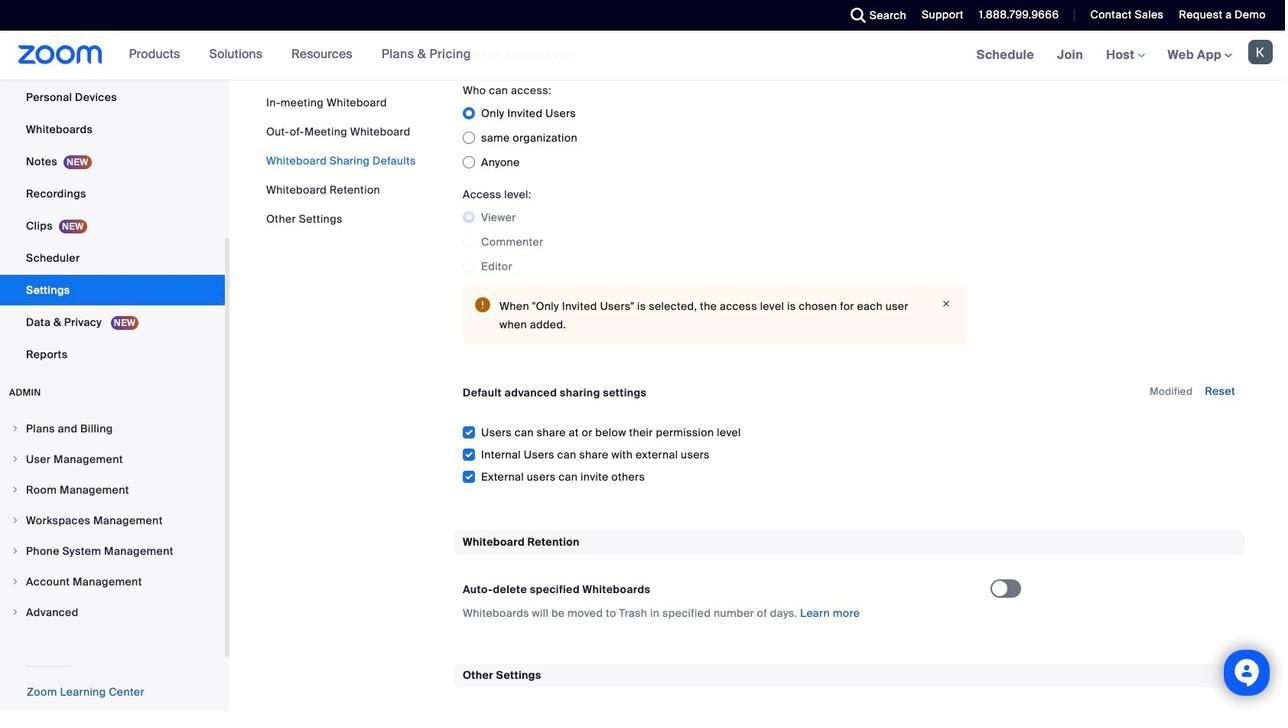 Task type: locate. For each thing, give the bounding box(es) containing it.
other settings element
[[454, 663, 1245, 711]]

1 vertical spatial right image
[[11, 547, 20, 556]]

zoom logo image
[[18, 45, 102, 64]]

right image
[[11, 485, 20, 494], [11, 547, 20, 556]]

who can access: option group
[[463, 101, 968, 175]]

5 right image from the top
[[11, 608, 20, 617]]

banner
[[0, 31, 1286, 80]]

7 menu item from the top
[[0, 598, 225, 627]]

menu item
[[0, 414, 225, 443], [0, 445, 225, 474], [0, 475, 225, 504], [0, 506, 225, 535], [0, 537, 225, 566], [0, 567, 225, 596], [0, 598, 225, 627]]

profile picture image
[[1249, 40, 1274, 64]]

1 right image from the top
[[11, 424, 20, 433]]

right image
[[11, 424, 20, 433], [11, 455, 20, 464], [11, 516, 20, 525], [11, 577, 20, 586], [11, 608, 20, 617]]

menu bar
[[266, 95, 416, 227]]

3 right image from the top
[[11, 516, 20, 525]]

whiteboard retention element
[[454, 531, 1245, 639]]

0 vertical spatial right image
[[11, 485, 20, 494]]

2 right image from the top
[[11, 455, 20, 464]]

close image
[[938, 297, 956, 311]]

access level: option group
[[463, 205, 968, 279]]

1 menu item from the top
[[0, 414, 225, 443]]

alert
[[463, 285, 968, 346]]



Task type: describe. For each thing, give the bounding box(es) containing it.
meetings navigation
[[966, 31, 1286, 80]]

4 menu item from the top
[[0, 506, 225, 535]]

4 right image from the top
[[11, 577, 20, 586]]

personal menu menu
[[0, 0, 225, 371]]

alert inside whiteboard sharing defaults element
[[463, 285, 968, 346]]

1 right image from the top
[[11, 485, 20, 494]]

5 menu item from the top
[[0, 537, 225, 566]]

admin menu menu
[[0, 414, 225, 628]]

6 menu item from the top
[[0, 567, 225, 596]]

product information navigation
[[118, 31, 483, 80]]

side navigation navigation
[[0, 0, 230, 711]]

2 menu item from the top
[[0, 445, 225, 474]]

3 menu item from the top
[[0, 475, 225, 504]]

2 right image from the top
[[11, 547, 20, 556]]

whiteboard sharing defaults element
[[454, 0, 1245, 506]]

warning image
[[475, 297, 491, 312]]



Task type: vqa. For each thing, say whether or not it's contained in the screenshot.
third menu item right icon
no



